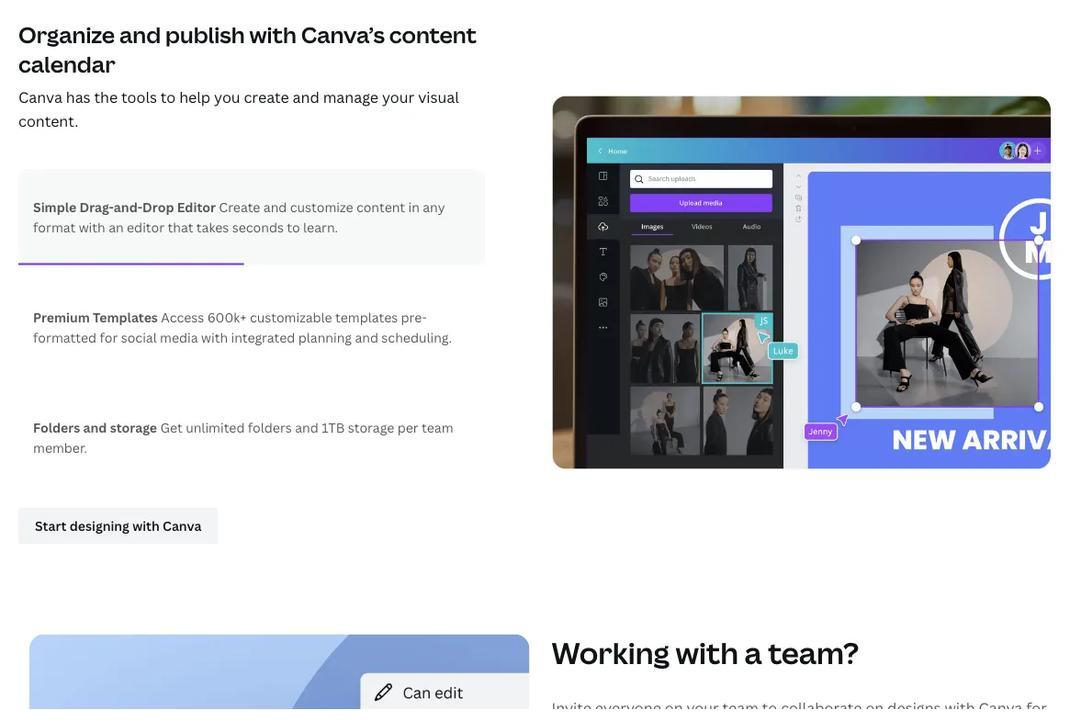 Task type: vqa. For each thing, say whether or not it's contained in the screenshot.


Task type: describe. For each thing, give the bounding box(es) containing it.
unlimited
[[186, 419, 245, 436]]

help
[[179, 87, 211, 107]]

to inside "organize and publish with canva's content calendar canva has the tools to help you create and manage your visual content."
[[161, 87, 176, 107]]

with inside "organize and publish with canva's content calendar canva has the tools to help you create and manage your visual content."
[[250, 20, 297, 50]]

and right folders
[[83, 419, 107, 436]]

create
[[244, 87, 289, 107]]

customizable
[[250, 309, 332, 326]]

in
[[409, 198, 420, 216]]

team
[[422, 419, 454, 436]]

for
[[100, 329, 118, 346]]

customize
[[290, 198, 353, 216]]

a
[[745, 633, 762, 673]]

publish
[[165, 20, 245, 50]]

you
[[214, 87, 240, 107]]

with inside the "access 600k+ customizable templates pre- formatted for social media with integrated planning and scheduling."
[[201, 329, 228, 346]]

scheduling.
[[382, 329, 452, 346]]

canva
[[18, 87, 62, 107]]

per
[[398, 419, 419, 436]]

working with a team?
[[552, 633, 860, 673]]

templates
[[335, 309, 398, 326]]

has
[[66, 87, 91, 107]]

ui - drag drop editor (6) image
[[552, 95, 1052, 470]]

social
[[121, 329, 157, 346]]

storage inside the get unlimited folders and 1tb storage per team member.
[[348, 419, 395, 436]]

and-
[[114, 198, 143, 216]]

and up tools
[[119, 20, 161, 50]]

working
[[552, 633, 670, 673]]

your
[[382, 87, 415, 107]]

organize
[[18, 20, 115, 50]]

member.
[[33, 439, 87, 457]]

organize and publish with canva's content calendar canva has the tools to help you create and manage your visual content.
[[18, 20, 477, 131]]

600k+
[[207, 309, 247, 326]]

content.
[[18, 111, 78, 131]]

that
[[168, 219, 193, 236]]

create
[[219, 198, 260, 216]]

takes
[[197, 219, 229, 236]]

content inside create and customize content in any format with an editor that takes seconds to learn.
[[357, 198, 405, 216]]

and inside create and customize content in any format with an editor that takes seconds to learn.
[[264, 198, 287, 216]]

learn.
[[303, 219, 338, 236]]

folders
[[248, 419, 292, 436]]

folders
[[33, 419, 80, 436]]



Task type: locate. For each thing, give the bounding box(es) containing it.
with left a
[[676, 633, 739, 673]]

storage left get
[[110, 419, 157, 436]]

1 horizontal spatial to
[[287, 219, 300, 236]]

and left the 1tb at the bottom left of page
[[295, 419, 319, 436]]

2 storage from the left
[[348, 419, 395, 436]]

get unlimited folders and 1tb storage per team member.
[[33, 419, 454, 457]]

templates
[[93, 309, 158, 326]]

content up visual
[[390, 20, 477, 50]]

content
[[390, 20, 477, 50], [357, 198, 405, 216]]

formatted
[[33, 329, 97, 346]]

storage left per
[[348, 419, 395, 436]]

content left "in"
[[357, 198, 405, 216]]

canva's
[[301, 20, 385, 50]]

1 horizontal spatial storage
[[348, 419, 395, 436]]

0 vertical spatial to
[[161, 87, 176, 107]]

get
[[160, 419, 183, 436]]

with down 600k+
[[201, 329, 228, 346]]

create and customize content in any format with an editor that takes seconds to learn.
[[33, 198, 445, 236]]

manage
[[323, 87, 379, 107]]

simple drag-and-drop editor
[[33, 198, 219, 216]]

with down drag-
[[79, 219, 105, 236]]

and
[[119, 20, 161, 50], [293, 87, 320, 107], [264, 198, 287, 216], [355, 329, 379, 346], [83, 419, 107, 436], [295, 419, 319, 436]]

access 600k+ customizable templates pre- formatted for social media with integrated planning and scheduling.
[[33, 309, 452, 346]]

to inside create and customize content in any format with an editor that takes seconds to learn.
[[287, 219, 300, 236]]

simple
[[33, 198, 77, 216]]

and up seconds
[[264, 198, 287, 216]]

to left help at top left
[[161, 87, 176, 107]]

pre-
[[401, 309, 427, 326]]

folders and storage
[[33, 419, 157, 436]]

storage
[[110, 419, 157, 436], [348, 419, 395, 436]]

editor
[[177, 198, 216, 216]]

with up the create
[[250, 20, 297, 50]]

and inside the "access 600k+ customizable templates pre- formatted for social media with integrated planning and scheduling."
[[355, 329, 379, 346]]

premium templates
[[33, 309, 158, 326]]

format
[[33, 219, 76, 236]]

drop
[[143, 198, 174, 216]]

to left learn.
[[287, 219, 300, 236]]

media
[[160, 329, 198, 346]]

premium
[[33, 309, 90, 326]]

0 horizontal spatial storage
[[110, 419, 157, 436]]

the
[[94, 87, 118, 107]]

1 storage from the left
[[110, 419, 157, 436]]

0 horizontal spatial to
[[161, 87, 176, 107]]

access
[[161, 309, 204, 326]]

any
[[423, 198, 445, 216]]

integrated
[[231, 329, 295, 346]]

with inside create and customize content in any format with an editor that takes seconds to learn.
[[79, 219, 105, 236]]

editor
[[127, 219, 165, 236]]

seconds
[[232, 219, 284, 236]]

0 vertical spatial content
[[390, 20, 477, 50]]

and right the create
[[293, 87, 320, 107]]

content inside "organize and publish with canva's content calendar canva has the tools to help you create and manage your visual content."
[[390, 20, 477, 50]]

and inside the get unlimited folders and 1tb storage per team member.
[[295, 419, 319, 436]]

drag-
[[79, 198, 114, 216]]

planning
[[298, 329, 352, 346]]

1tb
[[322, 419, 345, 436]]

calendar
[[18, 49, 116, 78]]

team?
[[768, 633, 860, 673]]

to
[[161, 87, 176, 107], [287, 219, 300, 236]]

1 vertical spatial to
[[287, 219, 300, 236]]

tools
[[121, 87, 157, 107]]

an
[[109, 219, 124, 236]]

with
[[250, 20, 297, 50], [79, 219, 105, 236], [201, 329, 228, 346], [676, 633, 739, 673]]

1 vertical spatial content
[[357, 198, 405, 216]]

visual
[[418, 87, 459, 107]]

and down templates
[[355, 329, 379, 346]]



